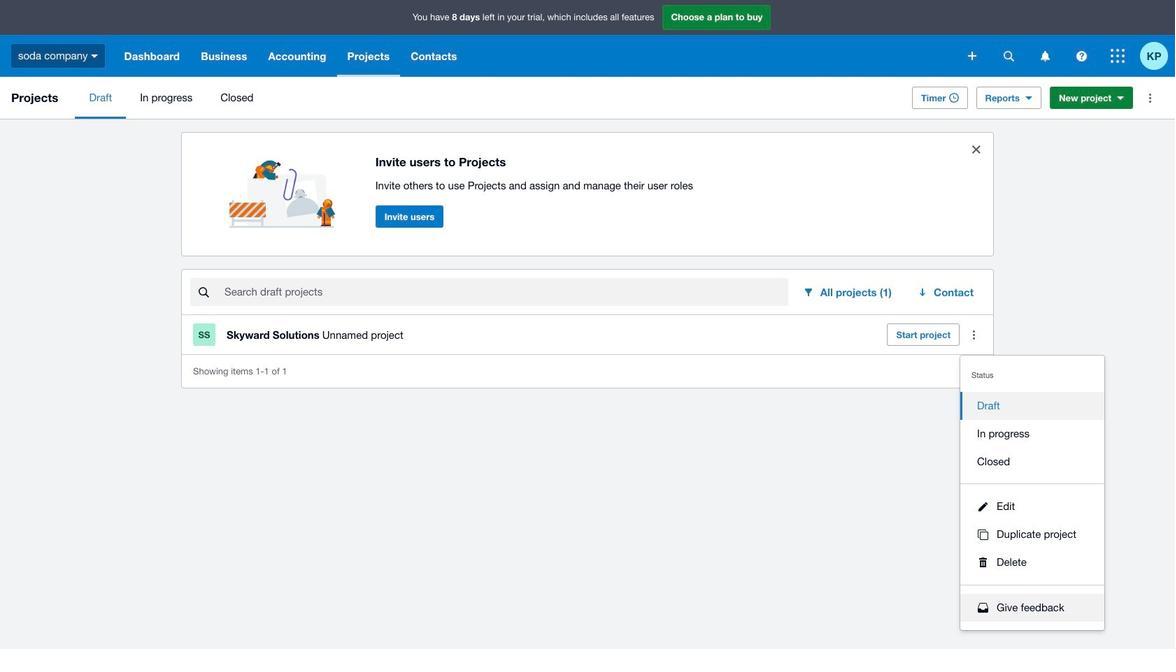 Task type: describe. For each thing, give the bounding box(es) containing it.
1 horizontal spatial svg image
[[1111, 49, 1125, 63]]

2 wrapper image from the top
[[975, 604, 991, 614]]

invite users to projects image
[[229, 144, 342, 228]]

1 wrapper image from the top
[[975, 503, 991, 512]]

0 horizontal spatial svg image
[[1041, 51, 1050, 61]]

2 wrapper image from the top
[[975, 530, 991, 540]]



Task type: vqa. For each thing, say whether or not it's contained in the screenshot.
THE "2" to the right
no



Task type: locate. For each thing, give the bounding box(es) containing it.
svg image
[[1111, 49, 1125, 63], [1041, 51, 1050, 61]]

list box
[[961, 384, 1105, 485]]

clear image
[[963, 136, 991, 164]]

1 vertical spatial wrapper image
[[975, 530, 991, 540]]

svg image
[[1004, 51, 1014, 61], [1076, 51, 1087, 61], [968, 52, 977, 60], [91, 54, 98, 58]]

group
[[961, 356, 1105, 631]]

1 wrapper image from the top
[[975, 558, 991, 568]]

0 vertical spatial wrapper image
[[975, 558, 991, 568]]

banner
[[0, 0, 1175, 77]]

Search draft projects search field
[[223, 279, 788, 306]]

wrapper image
[[975, 558, 991, 568], [975, 604, 991, 614]]

more options image
[[1136, 84, 1164, 112]]

1 vertical spatial wrapper image
[[975, 604, 991, 614]]

0 vertical spatial wrapper image
[[975, 503, 991, 512]]

wrapper image
[[975, 503, 991, 512], [975, 530, 991, 540]]



